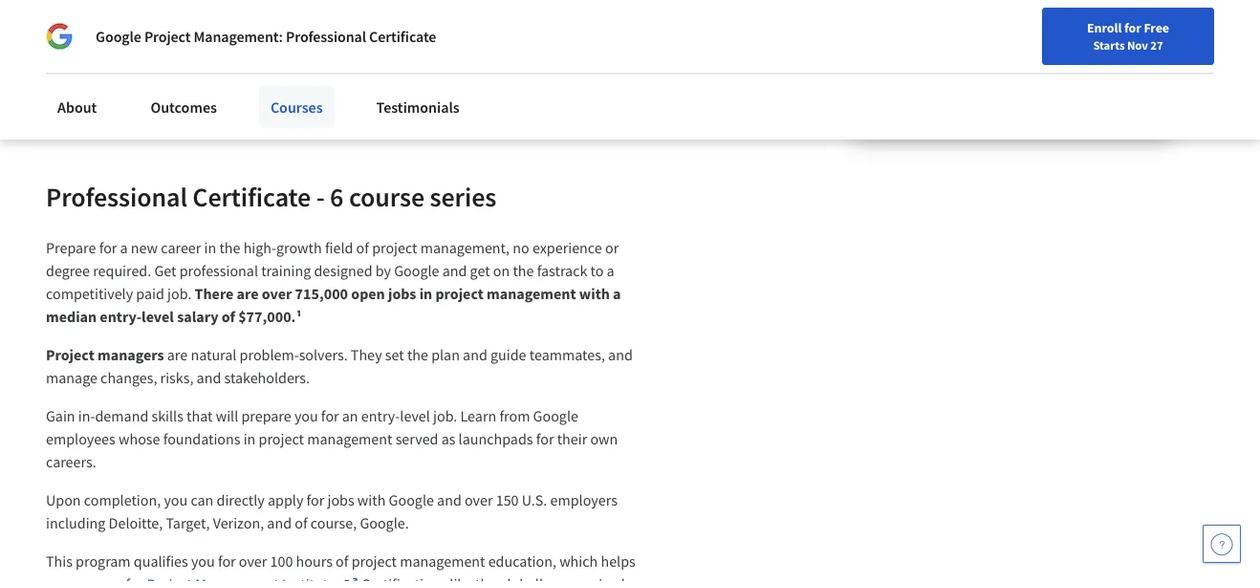 Task type: vqa. For each thing, say whether or not it's contained in the screenshot.
the topmost 'or'
yes



Task type: describe. For each thing, give the bounding box(es) containing it.
enroll
[[1088, 19, 1122, 36]]

verizon,
[[213, 514, 264, 533]]

get
[[154, 261, 176, 281]]

series
[[430, 180, 497, 213]]

management inside this program qualifies you for over 100 hours of project management education, which helps prepare you for
[[400, 552, 485, 571]]

courses
[[271, 98, 323, 117]]

designed
[[314, 261, 373, 281]]

linkedin
[[250, 38, 305, 57]]

27
[[1151, 37, 1164, 53]]

about
[[57, 98, 97, 117]]

launchpads
[[459, 430, 533, 449]]

target,
[[166, 514, 210, 533]]

job. inside prepare for a new career in the high-growth field of project management, no experience or degree required. get professional training designed by google and get on the fastrack to a competitively paid job.
[[167, 284, 192, 304]]

career
[[161, 238, 201, 258]]

paid
[[136, 284, 164, 304]]

credential
[[134, 38, 198, 57]]

-
[[316, 180, 325, 213]]

no
[[513, 238, 530, 258]]

it
[[118, 61, 127, 80]]

add this credential to your linkedin profile, resume, or cv share it on social media and in your performance review
[[78, 38, 445, 80]]

experience
[[533, 238, 602, 258]]

0 horizontal spatial professional
[[46, 180, 187, 213]]

stakeholders.
[[224, 369, 310, 388]]

for left their at the bottom left of page
[[536, 430, 554, 449]]

gain
[[46, 407, 75, 426]]

entry- inside there are over 715,000 open jobs in project management with a median entry-level salary of $77,000.¹
[[100, 307, 142, 326]]

starts
[[1094, 37, 1125, 53]]

2 horizontal spatial the
[[513, 261, 534, 281]]

you inside gain in-demand skills that will prepare you for an entry-level job. learn from google employees whose foundations in project management served as launchpads for their own careers.
[[295, 407, 318, 426]]

job. inside gain in-demand skills that will prepare you for an entry-level job. learn from google employees whose foundations in project management served as launchpads for their own careers.
[[433, 407, 458, 426]]

for inside upon completion, you can directly apply for jobs with google and over 150 u.s. employers including deloitte, target, verizon, and of course, google.
[[307, 491, 325, 510]]

for down verizon,
[[218, 552, 236, 571]]

can
[[191, 491, 214, 510]]

course,
[[311, 514, 357, 533]]

the for growth
[[219, 238, 241, 258]]

that
[[187, 407, 213, 426]]

and right teammates,
[[608, 346, 633, 365]]

courses link
[[259, 86, 334, 128]]

project managers
[[46, 346, 164, 365]]

you down program
[[99, 575, 123, 583]]

coursera image
[[23, 16, 144, 46]]

competitively
[[46, 284, 133, 304]]

field
[[325, 238, 353, 258]]

u.s.
[[522, 491, 548, 510]]

free
[[1144, 19, 1170, 36]]

in inside add this credential to your linkedin profile, resume, or cv share it on social media and in your performance review
[[261, 61, 273, 80]]

the for and
[[407, 346, 429, 365]]

testimonials
[[377, 98, 460, 117]]

plan
[[432, 346, 460, 365]]

course
[[349, 180, 425, 213]]

of inside there are over 715,000 open jobs in project management with a median entry-level salary of $77,000.¹
[[222, 307, 235, 326]]

and inside add this credential to your linkedin profile, resume, or cv share it on social media and in your performance review
[[234, 61, 258, 80]]

upon completion, you can directly apply for jobs with google and over 150 u.s. employers including deloitte, target, verizon, and of course, google.
[[46, 491, 621, 533]]

in inside there are over 715,000 open jobs in project management with a median entry-level salary of $77,000.¹
[[420, 284, 433, 304]]

gain in-demand skills that will prepare you for an entry-level job. learn from google employees whose foundations in project management served as launchpads for their own careers.
[[46, 407, 621, 472]]

median
[[46, 307, 97, 326]]

this
[[46, 552, 73, 571]]

0 horizontal spatial your
[[218, 38, 247, 57]]

prepare inside this program qualifies you for over 100 hours of project management education, which helps prepare you for
[[46, 575, 96, 583]]

project inside prepare for a new career in the high-growth field of project management, no experience or degree required. get professional training designed by google and get on the fastrack to a competitively paid job.
[[372, 238, 418, 258]]

degree
[[46, 261, 90, 281]]

education,
[[489, 552, 557, 571]]

and inside prepare for a new career in the high-growth field of project management, no experience or degree required. get professional training designed by google and get on the fastrack to a competitively paid job.
[[443, 261, 467, 281]]

google inside prepare for a new career in the high-growth field of project management, no experience or degree required. get professional training designed by google and get on the fastrack to a competitively paid job.
[[394, 261, 440, 281]]

are natural problem-solvers. they set the plan and guide teammates, and manage changes, risks, and stakeholders.
[[46, 346, 636, 388]]

skills
[[152, 407, 184, 426]]

manage
[[46, 369, 98, 388]]

over inside there are over 715,000 open jobs in project management with a median entry-level salary of $77,000.¹
[[262, 284, 292, 304]]

share
[[78, 61, 115, 80]]

this
[[107, 38, 131, 57]]

opens in a new tab image
[[343, 577, 359, 583]]

their
[[557, 430, 588, 449]]

get
[[470, 261, 490, 281]]

as
[[442, 430, 456, 449]]

managers
[[98, 346, 164, 365]]

project inside gain in-demand skills that will prepare you for an entry-level job. learn from google employees whose foundations in project management served as launchpads for their own careers.
[[259, 430, 304, 449]]

of inside this program qualifies you for over 100 hours of project management education, which helps prepare you for
[[336, 552, 349, 571]]

outcomes
[[151, 98, 217, 117]]

to inside add this credential to your linkedin profile, resume, or cv share it on social media and in your performance review
[[201, 38, 215, 57]]

served
[[396, 430, 439, 449]]

6
[[330, 180, 344, 213]]

add
[[78, 38, 104, 57]]

they
[[351, 346, 382, 365]]

high-
[[244, 238, 276, 258]]

entry- inside gain in-demand skills that will prepare you for an entry-level job. learn from google employees whose foundations in project management served as launchpads for their own careers.
[[361, 407, 400, 426]]

prepare
[[46, 238, 96, 258]]

google inside upon completion, you can directly apply for jobs with google and over 150 u.s. employers including deloitte, target, verizon, and of course, google.
[[389, 491, 434, 510]]

resume,
[[357, 38, 408, 57]]

0 vertical spatial professional
[[286, 27, 366, 46]]

professional
[[180, 261, 258, 281]]

and left 150
[[437, 491, 462, 510]]

with inside there are over 715,000 open jobs in project management with a median entry-level salary of $77,000.¹
[[580, 284, 610, 304]]

$77,000.¹
[[238, 307, 302, 326]]

in-
[[78, 407, 95, 426]]

150
[[496, 491, 519, 510]]

directly
[[217, 491, 265, 510]]

for inside prepare for a new career in the high-growth field of project management, no experience or degree required. get professional training designed by google and get on the fastrack to a competitively paid job.
[[99, 238, 117, 258]]

new
[[131, 238, 158, 258]]

qualifies
[[134, 552, 188, 571]]

teammates,
[[530, 346, 605, 365]]

helps
[[601, 552, 636, 571]]

0 vertical spatial certificate
[[369, 27, 437, 46]]

performance
[[309, 61, 391, 80]]



Task type: locate. For each thing, give the bounding box(es) containing it.
0 horizontal spatial with
[[358, 491, 386, 510]]

1 vertical spatial the
[[513, 261, 534, 281]]

or
[[411, 38, 425, 57], [606, 238, 619, 258]]

1 horizontal spatial on
[[493, 261, 510, 281]]

0 vertical spatial over
[[262, 284, 292, 304]]

will
[[216, 407, 238, 426]]

level down paid
[[142, 307, 174, 326]]

of down apply
[[295, 514, 308, 533]]

in
[[261, 61, 273, 80], [204, 238, 216, 258], [420, 284, 433, 304], [244, 430, 256, 449]]

testimonials link
[[365, 86, 471, 128]]

hours
[[296, 552, 333, 571]]

deloitte,
[[109, 514, 163, 533]]

2 vertical spatial the
[[407, 346, 429, 365]]

and down apply
[[267, 514, 292, 533]]

2 horizontal spatial management
[[487, 284, 576, 304]]

project up social
[[144, 27, 191, 46]]

with up google.
[[358, 491, 386, 510]]

menu item
[[914, 19, 1037, 81]]

fastrack
[[537, 261, 588, 281]]

you inside upon completion, you can directly apply for jobs with google and over 150 u.s. employers including deloitte, target, verizon, and of course, google.
[[164, 491, 188, 510]]

the
[[219, 238, 241, 258], [513, 261, 534, 281], [407, 346, 429, 365]]

or right experience
[[606, 238, 619, 258]]

of down there on the left
[[222, 307, 235, 326]]

and
[[234, 61, 258, 80], [443, 261, 467, 281], [463, 346, 488, 365], [608, 346, 633, 365], [197, 369, 221, 388], [437, 491, 462, 510], [267, 514, 292, 533]]

1 horizontal spatial or
[[606, 238, 619, 258]]

1 horizontal spatial with
[[580, 284, 610, 304]]

guide
[[491, 346, 527, 365]]

prepare for a new career in the high-growth field of project management, no experience or degree required. get professional training designed by google and get on the fastrack to a competitively paid job.
[[46, 238, 622, 304]]

including
[[46, 514, 106, 533]]

0 vertical spatial entry-
[[100, 307, 142, 326]]

0 vertical spatial with
[[580, 284, 610, 304]]

for inside enroll for free starts nov 27
[[1125, 19, 1142, 36]]

1 vertical spatial job.
[[433, 407, 458, 426]]

1 horizontal spatial management
[[400, 552, 485, 571]]

of up opens in a new tab image
[[336, 552, 349, 571]]

2 vertical spatial management
[[400, 552, 485, 571]]

of right the field
[[356, 238, 369, 258]]

google up their at the bottom left of page
[[533, 407, 579, 426]]

and down management,
[[443, 261, 467, 281]]

certificate up review
[[369, 27, 437, 46]]

0 horizontal spatial certificate
[[193, 180, 311, 213]]

management down fastrack
[[487, 284, 576, 304]]

1 vertical spatial management
[[307, 430, 393, 449]]

are inside are natural problem-solvers. they set the plan and guide teammates, and manage changes, risks, and stakeholders.
[[167, 346, 188, 365]]

0 vertical spatial jobs
[[388, 284, 417, 304]]

professional certificate - 6 course series
[[46, 180, 497, 213]]

management,
[[421, 238, 510, 258]]

jobs up course,
[[328, 491, 355, 510]]

0 horizontal spatial the
[[219, 238, 241, 258]]

about link
[[46, 86, 108, 128]]

in down linkedin
[[261, 61, 273, 80]]

management down an
[[307, 430, 393, 449]]

risks,
[[160, 369, 194, 388]]

2 vertical spatial a
[[613, 284, 621, 304]]

employers
[[551, 491, 618, 510]]

or inside prepare for a new career in the high-growth field of project management, no experience or degree required. get professional training designed by google and get on the fastrack to a competitively paid job.
[[606, 238, 619, 258]]

are
[[237, 284, 259, 304], [167, 346, 188, 365]]

in inside prepare for a new career in the high-growth field of project management, no experience or degree required. get professional training designed by google and get on the fastrack to a competitively paid job.
[[204, 238, 216, 258]]

over up the $77,000.¹ at bottom left
[[262, 284, 292, 304]]

cv
[[428, 38, 445, 57]]

0 horizontal spatial to
[[201, 38, 215, 57]]

level up served
[[400, 407, 430, 426]]

upon
[[46, 491, 81, 510]]

a inside there are over 715,000 open jobs in project management with a median entry-level salary of $77,000.¹
[[613, 284, 621, 304]]

google up 'it' on the left top of the page
[[96, 27, 141, 46]]

jobs inside upon completion, you can directly apply for jobs with google and over 150 u.s. employers including deloitte, target, verizon, and of course, google.
[[328, 491, 355, 510]]

1 horizontal spatial your
[[276, 61, 306, 80]]

google up google.
[[389, 491, 434, 510]]

1 vertical spatial are
[[167, 346, 188, 365]]

foundations
[[163, 430, 241, 449]]

level inside gain in-demand skills that will prepare you for an entry-level job. learn from google employees whose foundations in project management served as launchpads for their own careers.
[[400, 407, 430, 426]]

open
[[351, 284, 385, 304]]

from
[[500, 407, 530, 426]]

1 vertical spatial professional
[[46, 180, 187, 213]]

management:
[[194, 27, 283, 46]]

0 vertical spatial prepare
[[241, 407, 291, 426]]

required.
[[93, 261, 151, 281]]

project inside there are over 715,000 open jobs in project management with a median entry-level salary of $77,000.¹
[[436, 284, 484, 304]]

over left 100
[[239, 552, 267, 571]]

prepare inside gain in-demand skills that will prepare you for an entry-level job. learn from google employees whose foundations in project management served as launchpads for their own careers.
[[241, 407, 291, 426]]

on right 'get'
[[493, 261, 510, 281]]

with
[[580, 284, 610, 304], [358, 491, 386, 510]]

certificate up high-
[[193, 180, 311, 213]]

1 horizontal spatial to
[[591, 261, 604, 281]]

are inside there are over 715,000 open jobs in project management with a median entry-level salary of $77,000.¹
[[237, 284, 259, 304]]

level
[[142, 307, 174, 326], [400, 407, 430, 426]]

solvers.
[[299, 346, 348, 365]]

salary
[[177, 307, 219, 326]]

this program qualifies you for over 100 hours of project management education, which helps prepare you for
[[46, 552, 639, 583]]

google image
[[46, 23, 73, 50]]

social
[[150, 61, 187, 80]]

an
[[342, 407, 358, 426]]

0 vertical spatial the
[[219, 238, 241, 258]]

0 vertical spatial or
[[411, 38, 425, 57]]

there are over 715,000 open jobs in project management with a median entry-level salary of $77,000.¹
[[46, 284, 624, 326]]

over inside upon completion, you can directly apply for jobs with google and over 150 u.s. employers including deloitte, target, verizon, and of course, google.
[[465, 491, 493, 510]]

0 vertical spatial level
[[142, 307, 174, 326]]

1 horizontal spatial job.
[[433, 407, 458, 426]]

1 horizontal spatial are
[[237, 284, 259, 304]]

which
[[560, 552, 598, 571]]

google project management: professional certificate
[[96, 27, 437, 46]]

project inside this program qualifies you for over 100 hours of project management education, which helps prepare you for
[[352, 552, 397, 571]]

and right plan
[[463, 346, 488, 365]]

show notifications image
[[1057, 24, 1080, 47]]

natural
[[191, 346, 237, 365]]

0 vertical spatial project
[[144, 27, 191, 46]]

job.
[[167, 284, 192, 304], [433, 407, 458, 426]]

1 horizontal spatial jobs
[[388, 284, 417, 304]]

google right by
[[394, 261, 440, 281]]

2 vertical spatial over
[[239, 552, 267, 571]]

1 vertical spatial level
[[400, 407, 430, 426]]

management
[[487, 284, 576, 304], [307, 430, 393, 449], [400, 552, 485, 571]]

professional up performance
[[286, 27, 366, 46]]

the down 'no'
[[513, 261, 534, 281]]

professional up "new" in the top of the page
[[46, 180, 187, 213]]

to inside prepare for a new career in the high-growth field of project management, no experience or degree required. get professional training designed by google and get on the fastrack to a competitively paid job.
[[591, 261, 604, 281]]

715,000
[[295, 284, 348, 304]]

the up professional
[[219, 238, 241, 258]]

on inside prepare for a new career in the high-growth field of project management, no experience or degree required. get professional training designed by google and get on the fastrack to a competitively paid job.
[[493, 261, 510, 281]]

project up by
[[372, 238, 418, 258]]

1 horizontal spatial project
[[144, 27, 191, 46]]

entry-
[[100, 307, 142, 326], [361, 407, 400, 426]]

jobs inside there are over 715,000 open jobs in project management with a median entry-level salary of $77,000.¹
[[388, 284, 417, 304]]

0 horizontal spatial entry-
[[100, 307, 142, 326]]

of inside prepare for a new career in the high-growth field of project management, no experience or degree required. get professional training designed by google and get on the fastrack to a competitively paid job.
[[356, 238, 369, 258]]

for up course,
[[307, 491, 325, 510]]

1 horizontal spatial level
[[400, 407, 430, 426]]

100
[[270, 552, 293, 571]]

with inside upon completion, you can directly apply for jobs with google and over 150 u.s. employers including deloitte, target, verizon, and of course, google.
[[358, 491, 386, 510]]

set
[[385, 346, 404, 365]]

in right foundations
[[244, 430, 256, 449]]

jobs down by
[[388, 284, 417, 304]]

1 vertical spatial entry-
[[361, 407, 400, 426]]

problem-
[[240, 346, 299, 365]]

in right the open
[[420, 284, 433, 304]]

changes,
[[101, 369, 157, 388]]

enroll for free starts nov 27
[[1088, 19, 1170, 53]]

you left an
[[295, 407, 318, 426]]

entry- right an
[[361, 407, 400, 426]]

you down "target," at the left bottom of the page
[[191, 552, 215, 571]]

the right set
[[407, 346, 429, 365]]

0 horizontal spatial project
[[46, 346, 95, 365]]

for down qualifies
[[126, 575, 144, 583]]

0 vertical spatial management
[[487, 284, 576, 304]]

1 horizontal spatial entry-
[[361, 407, 400, 426]]

0 horizontal spatial are
[[167, 346, 188, 365]]

1 vertical spatial prepare
[[46, 575, 96, 583]]

learn
[[461, 407, 497, 426]]

employees
[[46, 430, 116, 449]]

1 vertical spatial on
[[493, 261, 510, 281]]

1 horizontal spatial certificate
[[369, 27, 437, 46]]

or left cv
[[411, 38, 425, 57]]

you up "target," at the left bottom of the page
[[164, 491, 188, 510]]

completion,
[[84, 491, 161, 510]]

over left 150
[[465, 491, 493, 510]]

job. up as in the bottom left of the page
[[433, 407, 458, 426]]

on inside add this credential to your linkedin profile, resume, or cv share it on social media and in your performance review
[[130, 61, 147, 80]]

0 horizontal spatial job.
[[167, 284, 192, 304]]

coursera career certificate image
[[853, 0, 1172, 138]]

1 vertical spatial project
[[46, 346, 95, 365]]

0 horizontal spatial level
[[142, 307, 174, 326]]

of inside upon completion, you can directly apply for jobs with google and over 150 u.s. employers including deloitte, target, verizon, and of course, google.
[[295, 514, 308, 533]]

to
[[201, 38, 215, 57], [591, 261, 604, 281]]

management inside there are over 715,000 open jobs in project management with a median entry-level salary of $77,000.¹
[[487, 284, 576, 304]]

jobs
[[388, 284, 417, 304], [328, 491, 355, 510]]

1 vertical spatial certificate
[[193, 180, 311, 213]]

0 vertical spatial are
[[237, 284, 259, 304]]

0 vertical spatial job.
[[167, 284, 192, 304]]

prepare down this
[[46, 575, 96, 583]]

entry- down paid
[[100, 307, 142, 326]]

over inside this program qualifies you for over 100 hours of project management education, which helps prepare you for
[[239, 552, 267, 571]]

1 horizontal spatial prepare
[[241, 407, 291, 426]]

your
[[218, 38, 247, 57], [276, 61, 306, 80]]

1 horizontal spatial professional
[[286, 27, 366, 46]]

of
[[356, 238, 369, 258], [222, 307, 235, 326], [295, 514, 308, 533], [336, 552, 349, 571]]

0 horizontal spatial prepare
[[46, 575, 96, 583]]

0 horizontal spatial management
[[307, 430, 393, 449]]

for left an
[[321, 407, 339, 426]]

or inside add this credential to your linkedin profile, resume, or cv share it on social media and in your performance review
[[411, 38, 425, 57]]

are up the $77,000.¹ at bottom left
[[237, 284, 259, 304]]

on right 'it' on the left top of the page
[[130, 61, 147, 80]]

1 vertical spatial a
[[607, 261, 615, 281]]

1 horizontal spatial the
[[407, 346, 429, 365]]

0 vertical spatial your
[[218, 38, 247, 57]]

review
[[394, 61, 436, 80]]

program
[[76, 552, 131, 571]]

prepare down 'stakeholders.'
[[241, 407, 291, 426]]

1 vertical spatial jobs
[[328, 491, 355, 510]]

0 vertical spatial to
[[201, 38, 215, 57]]

in up professional
[[204, 238, 216, 258]]

project up apply
[[259, 430, 304, 449]]

help center image
[[1211, 533, 1234, 556]]

are up risks,
[[167, 346, 188, 365]]

level inside there are over 715,000 open jobs in project management with a median entry-level salary of $77,000.¹
[[142, 307, 174, 326]]

project up opens in a new tab image
[[352, 552, 397, 571]]

training
[[261, 261, 311, 281]]

0 vertical spatial a
[[120, 238, 128, 258]]

by
[[376, 261, 391, 281]]

and down natural
[[197, 369, 221, 388]]

in inside gain in-demand skills that will prepare you for an entry-level job. learn from google employees whose foundations in project management served as launchpads for their own careers.
[[244, 430, 256, 449]]

google.
[[360, 514, 409, 533]]

your up media
[[218, 38, 247, 57]]

prepare
[[241, 407, 291, 426], [46, 575, 96, 583]]

None search field
[[273, 12, 502, 50]]

management down google.
[[400, 552, 485, 571]]

to up media
[[201, 38, 215, 57]]

growth
[[276, 238, 322, 258]]

with down fastrack
[[580, 284, 610, 304]]

project up manage
[[46, 346, 95, 365]]

certificate
[[369, 27, 437, 46], [193, 180, 311, 213]]

0 horizontal spatial on
[[130, 61, 147, 80]]

outcomes link
[[139, 86, 229, 128]]

1 vertical spatial or
[[606, 238, 619, 258]]

project
[[372, 238, 418, 258], [436, 284, 484, 304], [259, 430, 304, 449], [352, 552, 397, 571]]

0 horizontal spatial jobs
[[328, 491, 355, 510]]

your down linkedin
[[276, 61, 306, 80]]

whose
[[119, 430, 160, 449]]

0 vertical spatial on
[[130, 61, 147, 80]]

google inside gain in-demand skills that will prepare you for an entry-level job. learn from google employees whose foundations in project management served as launchpads for their own careers.
[[533, 407, 579, 426]]

the inside are natural problem-solvers. they set the plan and guide teammates, and manage changes, risks, and stakeholders.
[[407, 346, 429, 365]]

for up required.
[[99, 238, 117, 258]]

demand
[[95, 407, 149, 426]]

over
[[262, 284, 292, 304], [465, 491, 493, 510], [239, 552, 267, 571]]

1 vertical spatial over
[[465, 491, 493, 510]]

and down management:
[[234, 61, 258, 80]]

for up 'nov'
[[1125, 19, 1142, 36]]

to right fastrack
[[591, 261, 604, 281]]

management inside gain in-demand skills that will prepare you for an entry-level job. learn from google employees whose foundations in project management served as launchpads for their own careers.
[[307, 430, 393, 449]]

own
[[591, 430, 618, 449]]

1 vertical spatial with
[[358, 491, 386, 510]]

1 vertical spatial your
[[276, 61, 306, 80]]

1 vertical spatial to
[[591, 261, 604, 281]]

job. down get in the top of the page
[[167, 284, 192, 304]]

0 horizontal spatial or
[[411, 38, 425, 57]]

nov
[[1128, 37, 1149, 53]]

project down 'get'
[[436, 284, 484, 304]]



